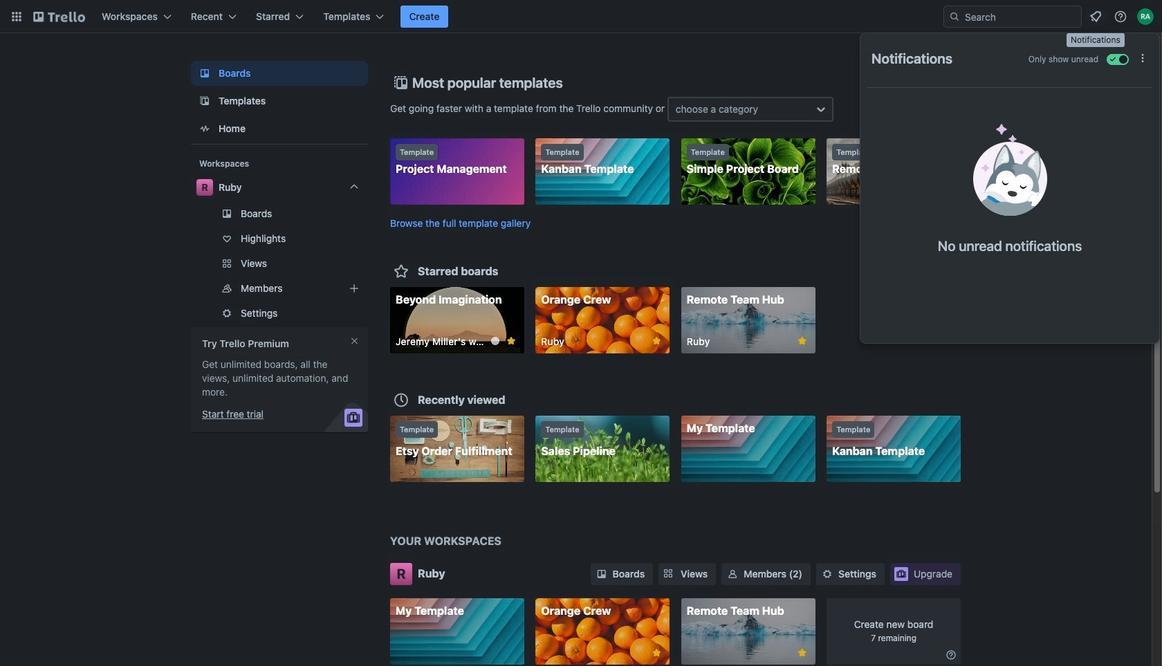 Task type: vqa. For each thing, say whether or not it's contained in the screenshot.
the bottom Click to unstar this board. It will be removed from your starred list. icon
yes



Task type: locate. For each thing, give the bounding box(es) containing it.
sm image
[[944, 648, 958, 662]]

template board image
[[196, 93, 213, 109]]

0 notifications image
[[1088, 8, 1104, 25]]

1 horizontal spatial sm image
[[726, 567, 740, 581]]

3 sm image from the left
[[821, 567, 834, 581]]

search image
[[949, 11, 960, 22]]

open information menu image
[[1114, 10, 1128, 24]]

0 horizontal spatial sm image
[[595, 567, 609, 581]]

1 sm image from the left
[[595, 567, 609, 581]]

click to unstar this board. it will be removed from your starred list. image
[[505, 335, 517, 347], [796, 335, 809, 347], [651, 647, 663, 659], [796, 647, 809, 659]]

sm image
[[595, 567, 609, 581], [726, 567, 740, 581], [821, 567, 834, 581]]

tooltip
[[1067, 33, 1125, 47]]

2 horizontal spatial sm image
[[821, 567, 834, 581]]

Search field
[[960, 7, 1081, 26]]



Task type: describe. For each thing, give the bounding box(es) containing it.
add image
[[346, 280, 363, 297]]

back to home image
[[33, 6, 85, 28]]

home image
[[196, 120, 213, 137]]

click to unstar this board. it will be removed from your starred list. image
[[651, 335, 663, 347]]

ruby anderson (rubyanderson7) image
[[1137, 8, 1154, 25]]

board image
[[196, 65, 213, 82]]

primary element
[[0, 0, 1162, 33]]

there is new activity on this board. image
[[491, 337, 499, 345]]

2 sm image from the left
[[726, 567, 740, 581]]

taco image
[[973, 124, 1047, 216]]



